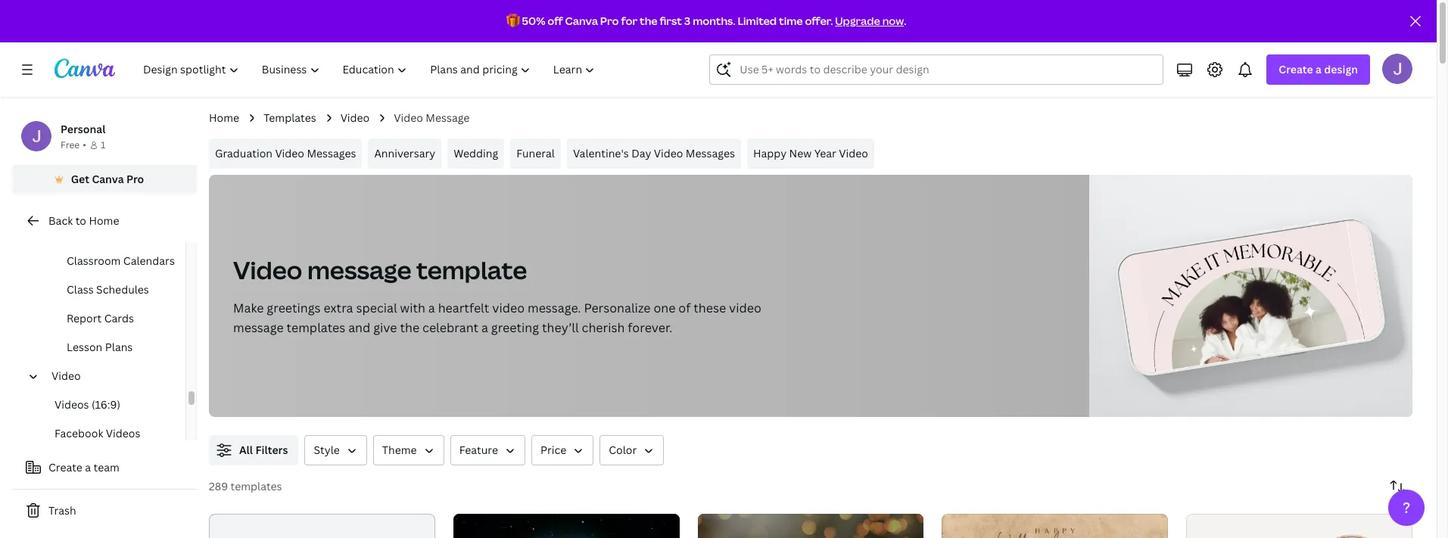 Task type: vqa. For each thing, say whether or not it's contained in the screenshot.
the bottom your
no



Task type: locate. For each thing, give the bounding box(es) containing it.
video link
[[341, 110, 370, 126], [45, 362, 176, 391]]

free •
[[61, 139, 86, 151]]

videos down (16:9)
[[106, 426, 140, 441]]

home right the to
[[89, 214, 119, 228]]

create left design
[[1279, 62, 1314, 76]]

home up graduation at the left of the page
[[209, 111, 239, 125]]

1 horizontal spatial canva
[[565, 14, 598, 28]]

None search field
[[710, 55, 1164, 85]]

class schedules
[[67, 282, 149, 297]]

1 vertical spatial pro
[[126, 172, 144, 186]]

these
[[694, 300, 726, 317]]

class
[[67, 282, 94, 297]]

1 messages from the left
[[307, 146, 356, 161]]

video right these
[[729, 300, 762, 317]]

0 horizontal spatial create
[[48, 460, 82, 475]]

video up the greeting
[[492, 300, 525, 317]]

style button
[[305, 435, 367, 466]]

trash
[[48, 504, 76, 518]]

schedules
[[96, 282, 149, 297]]

templates down all filters button
[[231, 479, 282, 494]]

time
[[779, 14, 803, 28]]

the right "for"
[[640, 14, 658, 28]]

canva
[[565, 14, 598, 28], [92, 172, 124, 186]]

pro left "for"
[[600, 14, 619, 28]]

message up special
[[307, 254, 412, 286]]

1 horizontal spatial the
[[640, 14, 658, 28]]

0 vertical spatial pro
[[600, 14, 619, 28]]

video down lesson
[[51, 369, 81, 383]]

color button
[[600, 435, 664, 466]]

a left design
[[1316, 62, 1322, 76]]

create a design button
[[1267, 55, 1371, 85]]

message
[[307, 254, 412, 286], [233, 320, 284, 336]]

funeral link
[[511, 139, 561, 169]]

canva right get
[[92, 172, 124, 186]]

templates down greetings
[[287, 320, 346, 336]]

classroom
[[67, 254, 121, 268]]

video link up (16:9)
[[45, 362, 176, 391]]

0 horizontal spatial canva
[[92, 172, 124, 186]]

1 video from the left
[[492, 300, 525, 317]]

0 horizontal spatial videos
[[55, 398, 89, 412]]

cards
[[104, 311, 134, 326]]

wedding
[[454, 146, 498, 161]]

videos up facebook
[[55, 398, 89, 412]]

newsletters
[[67, 225, 128, 239]]

home
[[209, 111, 239, 125], [89, 214, 119, 228]]

0 horizontal spatial the
[[400, 320, 420, 336]]

greetings
[[267, 300, 321, 317]]

0 horizontal spatial video
[[492, 300, 525, 317]]

new
[[789, 146, 812, 161]]

happy new year video
[[753, 146, 869, 161]]

video link down top level navigation element
[[341, 110, 370, 126]]

0 vertical spatial the
[[640, 14, 658, 28]]

1 horizontal spatial videos
[[106, 426, 140, 441]]

templates inside make greetings extra special with a heartfelt video message. personalize one of these video message templates and give the celebrant a greeting they'll cherish forever.
[[287, 320, 346, 336]]

message down "make"
[[233, 320, 284, 336]]

1 horizontal spatial templates
[[287, 320, 346, 336]]

valentine's day video messages
[[573, 146, 735, 161]]

pro inside 'get canva pro' button
[[126, 172, 144, 186]]

anniversary link
[[368, 139, 442, 169]]

video down templates link
[[275, 146, 304, 161]]

0 horizontal spatial messages
[[307, 146, 356, 161]]

the inside make greetings extra special with a heartfelt video message. personalize one of these video message templates and give the celebrant a greeting they'll cherish forever.
[[400, 320, 420, 336]]

create inside create a team 'button'
[[48, 460, 82, 475]]

templates
[[287, 320, 346, 336], [231, 479, 282, 494]]

newsletters link
[[36, 218, 186, 247]]

videos inside facebook videos link
[[106, 426, 140, 441]]

message.
[[528, 300, 581, 317]]

0 vertical spatial home
[[209, 111, 239, 125]]

create for create a design
[[1279, 62, 1314, 76]]

filters
[[256, 443, 288, 457]]

pro up back to home link
[[126, 172, 144, 186]]

🎁
[[506, 14, 520, 28]]

messages
[[307, 146, 356, 161], [686, 146, 735, 161]]

1 vertical spatial the
[[400, 320, 420, 336]]

a left team
[[85, 460, 91, 475]]

1 horizontal spatial messages
[[686, 146, 735, 161]]

1 vertical spatial videos
[[106, 426, 140, 441]]

templates link
[[264, 110, 316, 126]]

valentine's day video messages link
[[567, 139, 741, 169]]

0 horizontal spatial video link
[[45, 362, 176, 391]]

video right "year"
[[839, 146, 869, 161]]

video up anniversary
[[394, 111, 423, 125]]

1 vertical spatial video link
[[45, 362, 176, 391]]

months.
[[693, 14, 736, 28]]

happy
[[753, 146, 787, 161]]

0 vertical spatial message
[[307, 254, 412, 286]]

one
[[654, 300, 676, 317]]

video inside graduation video messages link
[[275, 146, 304, 161]]

theme button
[[373, 435, 444, 466]]

video right 'day'
[[654, 146, 683, 161]]

make greetings extra special with a heartfelt video message. personalize one of these video message templates and give the celebrant a greeting they'll cherish forever.
[[233, 300, 762, 336]]

0 vertical spatial create
[[1279, 62, 1314, 76]]

jacob simon image
[[1383, 54, 1413, 84]]

videos
[[55, 398, 89, 412], [106, 426, 140, 441]]

report
[[67, 311, 102, 326]]

messages down templates link
[[307, 146, 356, 161]]

pro
[[600, 14, 619, 28], [126, 172, 144, 186]]

style
[[314, 443, 340, 457]]

video down top level navigation element
[[341, 111, 370, 125]]

0 vertical spatial videos
[[55, 398, 89, 412]]

0 horizontal spatial pro
[[126, 172, 144, 186]]

1 horizontal spatial video link
[[341, 110, 370, 126]]

facebook videos link
[[24, 420, 186, 448]]

0 horizontal spatial message
[[233, 320, 284, 336]]

1 horizontal spatial video
[[729, 300, 762, 317]]

1 horizontal spatial create
[[1279, 62, 1314, 76]]

the
[[640, 14, 658, 28], [400, 320, 420, 336]]

canva inside 'get canva pro' button
[[92, 172, 124, 186]]

create
[[1279, 62, 1314, 76], [48, 460, 82, 475]]

a
[[1316, 62, 1322, 76], [428, 300, 435, 317], [482, 320, 488, 336], [85, 460, 91, 475]]

back to home link
[[12, 206, 197, 236]]

team
[[94, 460, 120, 475]]

1 vertical spatial templates
[[231, 479, 282, 494]]

messages left happy
[[686, 146, 735, 161]]

create down facebook
[[48, 460, 82, 475]]

videos (16:9)
[[55, 398, 120, 412]]

videos (16:9) link
[[24, 391, 186, 420]]

create inside create a design 'dropdown button'
[[1279, 62, 1314, 76]]

the down with
[[400, 320, 420, 336]]

classroom calendars link
[[36, 247, 186, 276]]

year
[[815, 146, 837, 161]]

video message template image
[[1090, 175, 1413, 417], [1138, 222, 1366, 372]]

of
[[679, 300, 691, 317]]

create for create a team
[[48, 460, 82, 475]]

1 vertical spatial message
[[233, 320, 284, 336]]

day
[[632, 146, 652, 161]]

video message
[[394, 111, 470, 125]]

0 vertical spatial templates
[[287, 320, 346, 336]]

1 vertical spatial create
[[48, 460, 82, 475]]

feature
[[459, 443, 498, 457]]

now
[[883, 14, 904, 28]]

free
[[61, 139, 80, 151]]

0 vertical spatial video link
[[341, 110, 370, 126]]

top level navigation element
[[133, 55, 608, 85]]

upgrade
[[835, 14, 881, 28]]

wedding link
[[448, 139, 505, 169]]

1 vertical spatial canva
[[92, 172, 124, 186]]

video
[[492, 300, 525, 317], [729, 300, 762, 317]]

0 horizontal spatial home
[[89, 214, 119, 228]]

canva right off
[[565, 14, 598, 28]]

message inside make greetings extra special with a heartfelt video message. personalize one of these video message templates and give the celebrant a greeting they'll cherish forever.
[[233, 320, 284, 336]]

video message template
[[233, 254, 527, 286]]

a down heartfelt
[[482, 320, 488, 336]]

a right with
[[428, 300, 435, 317]]

video inside valentine's day video messages link
[[654, 146, 683, 161]]



Task type: describe. For each thing, give the bounding box(es) containing it.
personal
[[61, 122, 106, 136]]

give
[[374, 320, 397, 336]]

all
[[239, 443, 253, 457]]

classroom calendars
[[67, 254, 175, 268]]

trash link
[[12, 496, 197, 526]]

50%
[[522, 14, 546, 28]]

.
[[904, 14, 907, 28]]

289
[[209, 479, 228, 494]]

anniversary
[[374, 146, 436, 161]]

1 horizontal spatial home
[[209, 111, 239, 125]]

1 vertical spatial home
[[89, 214, 119, 228]]

personalize
[[584, 300, 651, 317]]

theme
[[382, 443, 417, 457]]

and
[[348, 320, 371, 336]]

lesson plans
[[67, 340, 133, 354]]

message
[[426, 111, 470, 125]]

special
[[356, 300, 397, 317]]

price
[[541, 443, 567, 457]]

color
[[609, 443, 637, 457]]

289 templates
[[209, 479, 282, 494]]

happy new year video link
[[747, 139, 875, 169]]

graduation video messages link
[[209, 139, 362, 169]]

a inside 'dropdown button'
[[1316, 62, 1322, 76]]

price button
[[532, 435, 594, 466]]

get canva pro button
[[12, 165, 197, 194]]

0 horizontal spatial templates
[[231, 479, 282, 494]]

offer.
[[805, 14, 833, 28]]

to
[[75, 214, 86, 228]]

off
[[548, 14, 563, 28]]

back
[[48, 214, 73, 228]]

Sort by button
[[1383, 472, 1413, 502]]

3
[[684, 14, 691, 28]]

template
[[417, 254, 527, 286]]

feature button
[[450, 435, 526, 466]]

valentine's
[[573, 146, 629, 161]]

forever.
[[628, 320, 673, 336]]

class schedules link
[[36, 276, 186, 304]]

2 messages from the left
[[686, 146, 735, 161]]

Search search field
[[740, 55, 1154, 84]]

lesson plans link
[[36, 333, 186, 362]]

home link
[[209, 110, 239, 126]]

2 video from the left
[[729, 300, 762, 317]]

report cards
[[67, 311, 134, 326]]

greeting
[[491, 320, 539, 336]]

heartfelt
[[438, 300, 489, 317]]

facebook videos
[[55, 426, 140, 441]]

make
[[233, 300, 264, 317]]

report cards link
[[36, 304, 186, 333]]

graduation
[[215, 146, 273, 161]]

graduation video messages
[[215, 146, 356, 161]]

1 horizontal spatial pro
[[600, 14, 619, 28]]

for
[[621, 14, 638, 28]]

a inside 'button'
[[85, 460, 91, 475]]

(16:9)
[[92, 398, 120, 412]]

facebook
[[55, 426, 103, 441]]

limited
[[738, 14, 777, 28]]

video inside the happy new year video link
[[839, 146, 869, 161]]

videos inside 'videos (16:9)' link
[[55, 398, 89, 412]]

back to home
[[48, 214, 119, 228]]

they'll
[[542, 320, 579, 336]]

all filters
[[239, 443, 288, 457]]

lesson
[[67, 340, 102, 354]]

funeral
[[517, 146, 555, 161]]

🎁 50% off canva pro for the first 3 months. limited time offer. upgrade now .
[[506, 14, 907, 28]]

plans
[[105, 340, 133, 354]]

extra
[[324, 300, 353, 317]]

celebrant
[[423, 320, 479, 336]]

get
[[71, 172, 89, 186]]

•
[[83, 139, 86, 151]]

all filters button
[[209, 435, 299, 466]]

create a team button
[[12, 453, 197, 483]]

create a design
[[1279, 62, 1359, 76]]

design
[[1325, 62, 1359, 76]]

cherish
[[582, 320, 625, 336]]

upgrade now button
[[835, 14, 904, 28]]

calendars
[[123, 254, 175, 268]]

1 horizontal spatial message
[[307, 254, 412, 286]]

video up "make"
[[233, 254, 302, 286]]

first
[[660, 14, 682, 28]]

0 vertical spatial canva
[[565, 14, 598, 28]]

create a team
[[48, 460, 120, 475]]



